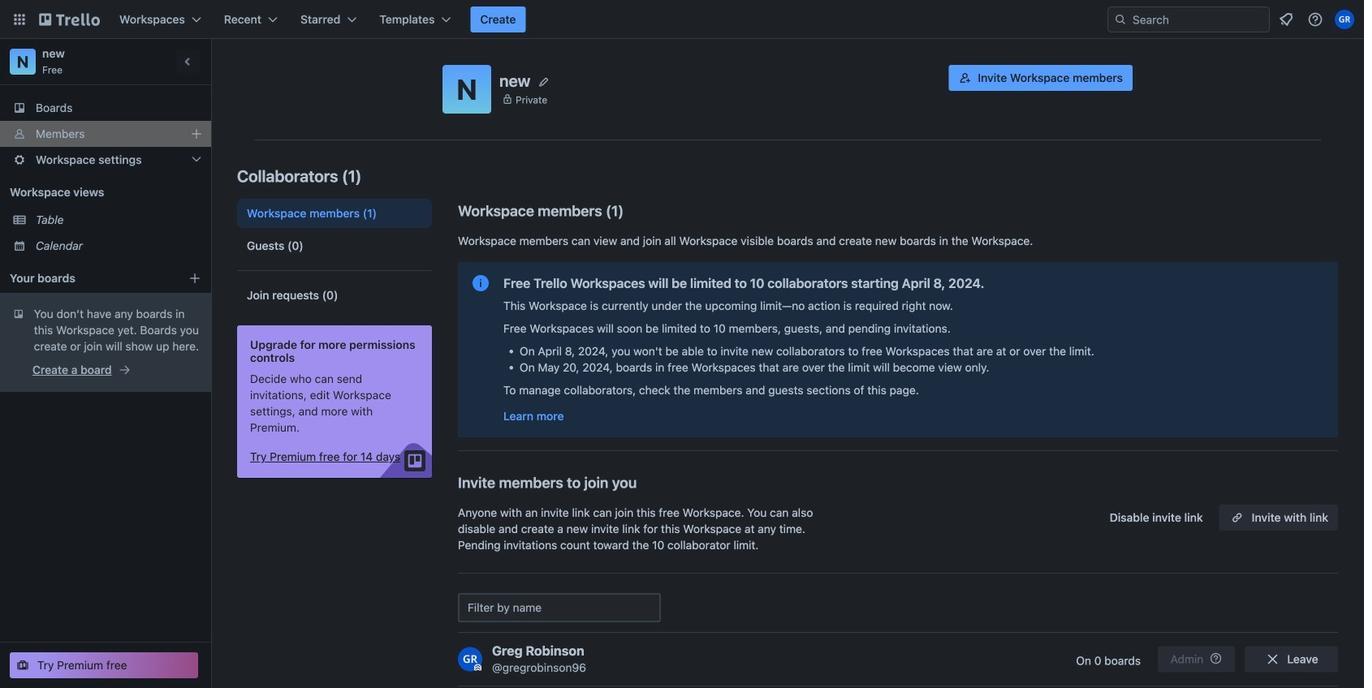 Task type: locate. For each thing, give the bounding box(es) containing it.
0 horizontal spatial greg robinson (gregrobinson96) image
[[458, 648, 482, 672]]

1 vertical spatial greg robinson (gregrobinson96) image
[[458, 648, 482, 672]]

search image
[[1114, 13, 1127, 26]]

1 horizontal spatial greg robinson (gregrobinson96) image
[[1335, 10, 1354, 29]]

Filter by name text field
[[458, 594, 661, 623]]

back to home image
[[39, 6, 100, 32]]

workspace navigation collapse icon image
[[177, 50, 200, 73]]

0 vertical spatial greg robinson (gregrobinson96) image
[[1335, 10, 1354, 29]]

your boards with 0 items element
[[10, 269, 180, 288]]

greg robinson (gregrobinson96) image
[[1335, 10, 1354, 29], [458, 648, 482, 672]]

Search field
[[1127, 8, 1269, 31]]



Task type: vqa. For each thing, say whether or not it's contained in the screenshot.
'type'
no



Task type: describe. For each thing, give the bounding box(es) containing it.
primary element
[[0, 0, 1364, 39]]

0 notifications image
[[1276, 10, 1296, 29]]

add board image
[[188, 272, 201, 285]]

this member is an admin of this workspace. image
[[474, 665, 481, 672]]

open information menu image
[[1307, 11, 1323, 28]]



